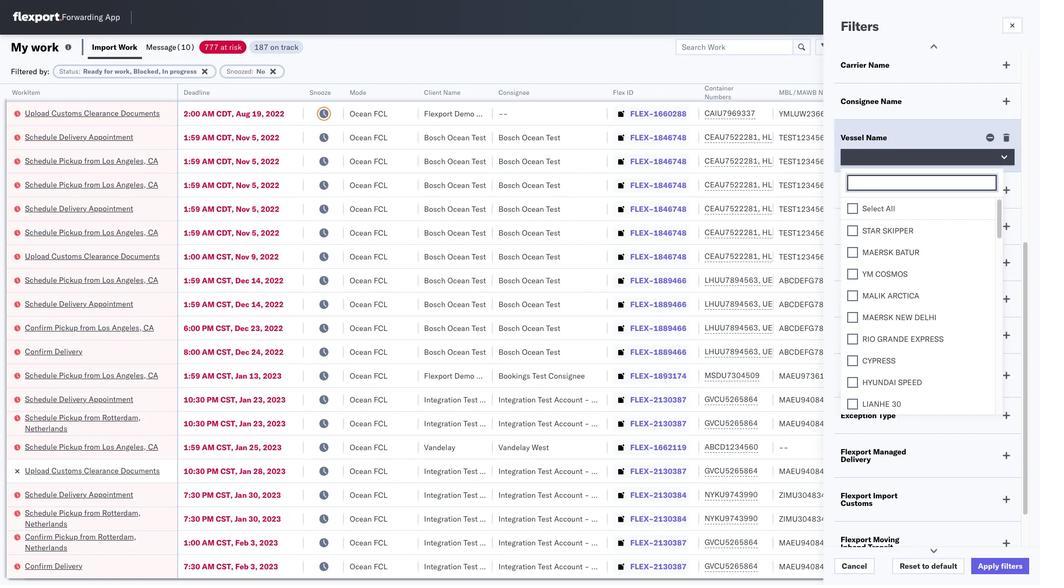 Task type: locate. For each thing, give the bounding box(es) containing it.
1 vertical spatial schedule pickup from rotterdam, netherlands
[[25, 508, 141, 529]]

demo down client name "button"
[[454, 109, 475, 118]]

lhuu7894563,
[[705, 275, 761, 285], [705, 299, 761, 309], [705, 323, 761, 333], [705, 347, 761, 357]]

0 vertical spatial demo
[[454, 109, 475, 118]]

pickup inside confirm pickup from rotterdam, netherlands
[[55, 532, 78, 542]]

30, up 1:00 am cst, feb 3, 2023 on the bottom left
[[249, 514, 260, 524]]

3 ocean fcl from the top
[[350, 156, 388, 166]]

7:30 for from
[[184, 514, 200, 524]]

6 account from the top
[[554, 538, 583, 548]]

flex-1846748 button
[[613, 130, 689, 145], [613, 130, 689, 145], [613, 154, 689, 169], [613, 154, 689, 169], [613, 177, 689, 193], [613, 177, 689, 193], [613, 201, 689, 216], [613, 201, 689, 216], [613, 225, 689, 240], [613, 225, 689, 240], [613, 249, 689, 264], [613, 249, 689, 264]]

flex-2130384 for schedule delivery appointment
[[630, 490, 687, 500]]

3 ceau7522281, from the top
[[705, 180, 760, 190]]

1 vertical spatial upload
[[25, 251, 50, 261]]

gvcu5265864 for schedule pickup from rotterdam, netherlands
[[705, 418, 758, 428]]

cst, up 1:59 am cst, jan 25, 2023
[[220, 419, 238, 428]]

1 vertical spatial 2130384
[[654, 514, 687, 524]]

type right item
[[880, 331, 897, 340]]

1 2130384 from the top
[[654, 490, 687, 500]]

Search Work text field
[[676, 39, 794, 55]]

work left the rio
[[841, 331, 860, 340]]

1 vertical spatial date
[[867, 258, 885, 268]]

flex-1893174 button
[[613, 368, 689, 383], [613, 368, 689, 383]]

3 gaurav from the top
[[922, 204, 947, 214]]

hlxu8034992 up ym
[[820, 251, 873, 261]]

feb up 7:30 am cst, feb 3, 2023
[[235, 538, 249, 548]]

to
[[922, 561, 930, 571]]

1 vertical spatial gaurav
[[922, 156, 947, 166]]

integration
[[499, 395, 536, 404], [499, 419, 536, 428], [499, 466, 536, 476], [499, 490, 536, 500], [499, 514, 536, 524], [499, 538, 536, 548], [499, 562, 536, 571]]

3 am from the top
[[202, 156, 214, 166]]

0 vertical spatial jawla
[[949, 109, 967, 118]]

0 vertical spatial schedule pickup from rotterdam, netherlands
[[25, 413, 141, 433]]

23, up 25,
[[253, 419, 265, 428]]

hlxu8034992 down quoted
[[820, 204, 873, 213]]

3 integration test account - karl lagerfeld from the top
[[499, 466, 640, 476]]

list box containing select all
[[841, 198, 995, 585]]

exception
[[841, 411, 877, 420]]

7:30 down 1:00 am cst, feb 3, 2023 on the bottom left
[[184, 562, 200, 571]]

: up workitem button
[[78, 67, 80, 75]]

0 vertical spatial documents
[[121, 108, 160, 118]]

jan for schedule pickup from rotterdam, netherlands button associated with 7:30 pm cst, jan 30, 2023
[[235, 514, 247, 524]]

skipper
[[883, 226, 914, 236]]

cdt,
[[216, 109, 234, 118], [216, 132, 234, 142], [216, 156, 234, 166], [216, 180, 234, 190], [216, 204, 234, 214], [216, 228, 234, 238]]

14, for schedule delivery appointment
[[251, 299, 263, 309]]

7:30 down 10:30 pm cst, jan 28, 2023
[[184, 490, 200, 500]]

2 confirm delivery button from the top
[[25, 561, 82, 572]]

integration for schedule pickup from rotterdam, netherlands link for 10:30
[[499, 419, 536, 428]]

2 vertical spatial 7:30
[[184, 562, 200, 571]]

ready inside ready for customs clearance
[[841, 367, 863, 377]]

1:59 am cst, dec 14, 2022 down the 1:00 am cst, nov 9, 2022
[[184, 276, 284, 285]]

nov
[[236, 132, 250, 142], [236, 156, 250, 166], [236, 180, 250, 190], [236, 204, 250, 214], [236, 228, 250, 238], [235, 252, 249, 261]]

1:59 am cst, dec 14, 2022 up 6:00 pm cst, dec 23, 2022
[[184, 299, 284, 309]]

angeles, for fifth schedule pickup from los angeles, ca button from the bottom
[[116, 180, 146, 189]]

jan up 1:00 am cst, feb 3, 2023 on the bottom left
[[235, 514, 247, 524]]

7:30 for appointment
[[184, 490, 200, 500]]

confirm delivery button down confirm pickup from rotterdam, netherlands
[[25, 561, 82, 572]]

name right vessel
[[866, 133, 887, 143]]

10:30 down 1:59 am cst, jan 25, 2023
[[184, 466, 205, 476]]

jan down 10:30 pm cst, jan 28, 2023
[[235, 490, 247, 500]]

my
[[11, 39, 28, 54]]

7:30 pm cst, jan 30, 2023 up 1:00 am cst, feb 3, 2023 on the bottom left
[[184, 514, 281, 524]]

flexport inside flexport managed delivery
[[841, 447, 871, 457]]

1 schedule pickup from los angeles, ca from the top
[[25, 156, 158, 166]]

flex-1660288 button
[[613, 106, 689, 121], [613, 106, 689, 121]]

4 lagerfeld from the top
[[607, 490, 640, 500]]

10:30 pm cst, jan 23, 2023 up 1:59 am cst, jan 25, 2023
[[184, 419, 286, 428]]

2 savant from the top
[[947, 323, 970, 333]]

cst, up 10:30 pm cst, jan 28, 2023
[[216, 442, 233, 452]]

pm up 1:59 am cst, jan 25, 2023
[[207, 419, 219, 428]]

-- down consignee button
[[499, 109, 508, 118]]

apply filters
[[978, 561, 1023, 571]]

name right carrier
[[869, 60, 890, 70]]

-
[[499, 109, 503, 118], [503, 109, 508, 118], [585, 395, 590, 404], [974, 395, 979, 404], [585, 419, 590, 428], [779, 442, 784, 452], [784, 442, 789, 452], [585, 466, 590, 476], [585, 490, 590, 500], [585, 514, 590, 524], [585, 538, 590, 548], [585, 562, 590, 571]]

7:30 pm cst, jan 30, 2023 for schedule pickup from rotterdam, netherlands
[[184, 514, 281, 524]]

7:30 up 1:00 am cst, feb 3, 2023 on the bottom left
[[184, 514, 200, 524]]

message (10)
[[146, 42, 195, 52]]

13,
[[249, 371, 261, 381]]

ocean fcl
[[350, 109, 388, 118], [350, 132, 388, 142], [350, 156, 388, 166], [350, 180, 388, 190], [350, 204, 388, 214], [350, 228, 388, 238], [350, 252, 388, 261], [350, 276, 388, 285], [350, 299, 388, 309], [350, 323, 388, 333], [350, 347, 388, 357], [350, 371, 388, 381], [350, 395, 388, 404], [350, 419, 388, 428], [350, 442, 388, 452], [350, 466, 388, 476], [350, 490, 388, 500], [350, 514, 388, 524], [350, 538, 388, 548], [350, 562, 388, 571]]

confirm delivery button
[[25, 346, 82, 358], [25, 561, 82, 572]]

dec up 8:00 am cst, dec 24, 2022
[[235, 323, 249, 333]]

jan for 6th schedule pickup from los angeles, ca button from the top
[[235, 442, 247, 452]]

bookings test consignee
[[499, 371, 585, 381]]

schedule pickup from rotterdam, netherlands link for 7:30
[[25, 507, 163, 529]]

: for snoozed
[[252, 67, 254, 75]]

1 vertical spatial omkar savant
[[922, 323, 970, 333]]

30, down 28,
[[249, 490, 260, 500]]

cst, up 7:30 am cst, feb 3, 2023
[[216, 538, 233, 548]]

1 30, from the top
[[249, 490, 260, 500]]

4 karl from the top
[[592, 490, 605, 500]]

2 gaurav jawla from the top
[[922, 156, 967, 166]]

2 vertical spatial netherlands
[[25, 543, 67, 552]]

hyundai speed
[[863, 378, 922, 387]]

confirm delivery down confirm pickup from rotterdam, netherlands
[[25, 561, 82, 571]]

lagerfeld for 7:30 schedule pickup from rotterdam, netherlands link
[[607, 514, 640, 524]]

confirm inside confirm pickup from rotterdam, netherlands
[[25, 532, 53, 542]]

1 schedule pickup from los angeles, ca link from the top
[[25, 155, 158, 166]]

hlxu8034992 down the ymluw236679313
[[820, 132, 873, 142]]

12 fcl from the top
[[374, 371, 388, 381]]

8 ocean fcl from the top
[[350, 276, 388, 285]]

0 vertical spatial feb
[[235, 538, 249, 548]]

2023 down 28,
[[262, 490, 281, 500]]

5, for fifth schedule pickup from los angeles, ca button from the bottom
[[252, 180, 259, 190]]

1 horizontal spatial date
[[901, 185, 918, 195]]

0 vertical spatial 1:00
[[184, 252, 200, 261]]

lagerfeld for confirm pickup from rotterdam, netherlands link
[[607, 538, 640, 548]]

1 horizontal spatial numbers
[[819, 88, 845, 96]]

omkar for lhuu7894563, uetu5238478
[[922, 323, 945, 333]]

4 flex-1846748 from the top
[[630, 204, 687, 214]]

0 vertical spatial flex-2130384
[[630, 490, 687, 500]]

numbers up the ymluw236679313
[[819, 88, 845, 96]]

appointment for 1:59 am cdt, nov 5, 2022
[[89, 203, 133, 213]]

maeu9408431
[[779, 395, 834, 404], [779, 419, 834, 428], [779, 466, 834, 476], [779, 538, 834, 548], [779, 562, 834, 571]]

cst, down 8:00 am cst, dec 24, 2022
[[216, 371, 233, 381]]

0 vertical spatial confirm delivery link
[[25, 346, 82, 357]]

2 hlxu8034992 from the top
[[820, 156, 873, 166]]

integration test account - karl lagerfeld
[[499, 395, 640, 404], [499, 419, 640, 428], [499, 466, 640, 476], [499, 490, 640, 500], [499, 514, 640, 524], [499, 538, 640, 548], [499, 562, 640, 571]]

1:59 am cdt, nov 5, 2022 for 1st schedule pickup from los angeles, ca button from the top of the page
[[184, 156, 280, 166]]

3 upload customs clearance documents link from the top
[[25, 465, 160, 476]]

1 vertical spatial flex-2130384
[[630, 514, 687, 524]]

1 vertical spatial 30,
[[249, 514, 260, 524]]

gaurav jawla for upload customs clearance documents
[[922, 109, 967, 118]]

1 vertical spatial upload customs clearance documents link
[[25, 251, 160, 261]]

confirm delivery down confirm pickup from los angeles, ca button at the bottom left of the page
[[25, 347, 82, 356]]

1 savant from the top
[[947, 180, 970, 190]]

confirm
[[25, 323, 53, 332], [25, 347, 53, 356], [25, 532, 53, 542], [25, 561, 53, 571]]

pm down 10:30 pm cst, jan 28, 2023
[[202, 490, 214, 500]]

account for confirm pickup from rotterdam, netherlands link
[[554, 538, 583, 548]]

consignee button
[[493, 86, 597, 97]]

caiu7969337
[[705, 108, 756, 118]]

1 vertical spatial deadline
[[841, 222, 873, 231]]

9 resize handle column header from the left
[[904, 84, 917, 585]]

0 vertical spatial 10:30
[[184, 395, 205, 404]]

6:00
[[184, 323, 200, 333]]

2023 up 7:30 am cst, feb 3, 2023
[[259, 538, 278, 548]]

forwarding app
[[62, 12, 120, 22]]

2 schedule pickup from los angeles, ca link from the top
[[25, 179, 158, 190]]

1 vertical spatial demo
[[454, 371, 475, 381]]

1 vertical spatial flexport demo consignee
[[424, 371, 513, 381]]

2 vertical spatial gaurav jawla
[[922, 204, 967, 214]]

20 flex- from the top
[[630, 562, 654, 571]]

maeu9408431 for schedule delivery appointment
[[779, 395, 834, 404]]

hlxu8034992 up 'arrival' on the right top
[[820, 228, 873, 237]]

confirm delivery link
[[25, 346, 82, 357], [25, 561, 82, 571]]

delivery for 1:59 am cdt, nov 5, 2022
[[59, 203, 87, 213]]

name down carrier name
[[881, 96, 902, 106]]

pickup
[[59, 156, 82, 166], [59, 180, 82, 189], [59, 227, 82, 237], [59, 275, 82, 285], [55, 323, 78, 332], [59, 370, 82, 380], [59, 413, 82, 422], [59, 442, 82, 452], [59, 508, 82, 518], [55, 532, 78, 542]]

snooze
[[310, 88, 331, 96]]

5 lagerfeld from the top
[[607, 514, 640, 524]]

pm up 1:00 am cst, feb 3, 2023 on the bottom left
[[202, 514, 214, 524]]

lianhe 30
[[863, 399, 901, 409]]

7:30 pm cst, jan 30, 2023 down 10:30 pm cst, jan 28, 2023
[[184, 490, 281, 500]]

resize handle column header for mbl/mawb numbers button in the right of the page
[[904, 84, 917, 585]]

4 integration from the top
[[499, 490, 536, 500]]

import up for
[[92, 42, 117, 52]]

2 vertical spatial documents
[[121, 466, 160, 475]]

rotterdam, for 1:00 am cst, feb 3, 2023
[[98, 532, 136, 542]]

30
[[892, 399, 901, 409]]

rotterdam, for 7:30 pm cst, jan 30, 2023
[[102, 508, 141, 518]]

23,
[[251, 323, 263, 333], [253, 395, 265, 404], [253, 419, 265, 428]]

flex-2130384
[[630, 490, 687, 500], [630, 514, 687, 524]]

2 vertical spatial 23,
[[253, 419, 265, 428]]

pickup inside the confirm pickup from los angeles, ca link
[[55, 323, 78, 332]]

customs
[[52, 108, 82, 118], [52, 251, 82, 261], [879, 367, 911, 377], [52, 466, 82, 475], [841, 498, 873, 508]]

10:30 down the 1:59 am cst, jan 13, 2023
[[184, 395, 205, 404]]

0 vertical spatial omkar savant
[[922, 180, 970, 190]]

None checkbox
[[847, 225, 858, 236], [847, 247, 858, 258], [847, 312, 858, 323], [847, 355, 858, 366], [847, 225, 858, 236], [847, 247, 858, 258], [847, 312, 858, 323], [847, 355, 858, 366]]

1 account from the top
[[554, 395, 583, 404]]

0 horizontal spatial deadline
[[184, 88, 210, 96]]

hlxu8034992
[[820, 132, 873, 142], [820, 156, 873, 166], [820, 180, 873, 190], [820, 204, 873, 213], [820, 228, 873, 237], [820, 251, 873, 261]]

0 vertical spatial --
[[499, 109, 508, 118]]

1 vertical spatial confirm delivery button
[[25, 561, 82, 572]]

clearance inside ready for customs clearance
[[841, 374, 878, 384]]

maeu9408431 for confirm pickup from rotterdam, netherlands
[[779, 538, 834, 548]]

9 1:59 from the top
[[184, 442, 200, 452]]

schedule delivery appointment
[[25, 132, 133, 142], [25, 203, 133, 213], [25, 299, 133, 309], [25, 394, 133, 404], [25, 490, 133, 499]]

dec down the 1:00 am cst, nov 9, 2022
[[235, 276, 249, 285]]

type down lianhe 30
[[879, 411, 896, 420]]

2023 up 1:00 am cst, feb 3, 2023 on the bottom left
[[262, 514, 281, 524]]

delivery inside flexport managed delivery
[[841, 455, 871, 464]]

deadline up 2:00
[[184, 88, 210, 96]]

2023 right 28,
[[267, 466, 286, 476]]

1 gaurav jawla from the top
[[922, 109, 967, 118]]

lagerfeld for schedule delivery appointment link for 7:30 pm cst, jan 30, 2023
[[607, 490, 640, 500]]

7 integration from the top
[[499, 562, 536, 571]]

1 vertical spatial --
[[779, 442, 789, 452]]

1 vertical spatial import
[[873, 491, 898, 501]]

2 vertical spatial jawla
[[949, 204, 967, 214]]

flex-1662119 button
[[613, 440, 689, 455], [613, 440, 689, 455]]

pickup for schedule pickup from rotterdam, netherlands button associated with 7:30 pm cst, jan 30, 2023
[[59, 508, 82, 518]]

1 vertical spatial savant
[[947, 323, 970, 333]]

account for 7:30 schedule pickup from rotterdam, netherlands link
[[554, 514, 583, 524]]

filtered by:
[[11, 66, 50, 76]]

0 vertical spatial savant
[[947, 180, 970, 190]]

4 2130387 from the top
[[654, 538, 687, 548]]

gaurav jawla for schedule pickup from los angeles, ca
[[922, 156, 967, 166]]

numbers down the container
[[705, 93, 732, 101]]

cst, up 1:00 am cst, feb 3, 2023 on the bottom left
[[216, 514, 233, 524]]

0 vertical spatial upload customs clearance documents link
[[25, 108, 160, 118]]

angeles, for 5th schedule pickup from los angeles, ca button from the top of the page
[[116, 370, 146, 380]]

numbers for container numbers
[[705, 93, 732, 101]]

0 horizontal spatial work
[[118, 42, 137, 52]]

5 cdt, from the top
[[216, 204, 234, 214]]

cst, down the 1:00 am cst, nov 9, 2022
[[216, 276, 233, 285]]

schedule pickup from los angeles, ca link
[[25, 155, 158, 166], [25, 179, 158, 190], [25, 227, 158, 238], [25, 274, 158, 285], [25, 370, 158, 381], [25, 441, 158, 452]]

filtered
[[11, 66, 37, 76]]

gaurav for schedule pickup from los angeles, ca
[[922, 156, 947, 166]]

1 ceau7522281, from the top
[[705, 132, 760, 142]]

4 lhuu7894563, from the top
[[705, 347, 761, 357]]

maersk for maersk new delhi
[[863, 313, 894, 322]]

Search Shipments (/) text field
[[833, 9, 937, 25]]

2 vertical spatial rotterdam,
[[98, 532, 136, 542]]

1 flex-2130384 from the top
[[630, 490, 687, 500]]

date up skipper
[[901, 185, 918, 195]]

1 vertical spatial 7:30
[[184, 514, 200, 524]]

abcd1234560
[[705, 442, 758, 452]]

2 14, from the top
[[251, 299, 263, 309]]

confirm delivery button down confirm pickup from los angeles, ca button at the bottom left of the page
[[25, 346, 82, 358]]

jan for "schedule delivery appointment" button corresponding to 7:30 pm cst, jan 30, 2023
[[235, 490, 247, 500]]

3, up 7:30 am cst, feb 3, 2023
[[250, 538, 258, 548]]

schedule pickup from los angeles, ca link for 1st schedule pickup from los angeles, ca button from the top of the page
[[25, 155, 158, 166]]

23, up 24,
[[251, 323, 263, 333]]

cst, down 1:00 am cst, feb 3, 2023 on the bottom left
[[216, 562, 233, 571]]

uetu5238478 for schedule pickup from los angeles, ca
[[763, 275, 815, 285]]

pickup for fourth schedule pickup from los angeles, ca button
[[59, 275, 82, 285]]

nyku9743990 for schedule delivery appointment
[[705, 490, 758, 500]]

23, down 13,
[[253, 395, 265, 404]]

ca for 6th schedule pickup from los angeles, ca button from the top
[[148, 442, 158, 452]]

customs inside ready for customs clearance
[[879, 367, 911, 377]]

4 abcdefg78456546 from the top
[[779, 347, 852, 357]]

24,
[[251, 347, 263, 357]]

18 ocean fcl from the top
[[350, 514, 388, 524]]

2023 down the 1:59 am cst, jan 13, 2023
[[267, 395, 286, 404]]

30, for schedule delivery appointment
[[249, 490, 260, 500]]

rotterdam, inside confirm pickup from rotterdam, netherlands
[[98, 532, 136, 542]]

2 vertical spatial 10:30
[[184, 466, 205, 476]]

reset to default button
[[892, 558, 965, 574]]

2 10:30 pm cst, jan 23, 2023 from the top
[[184, 419, 286, 428]]

1 7:30 pm cst, jan 30, 2023 from the top
[[184, 490, 281, 500]]

resize handle column header for workitem button
[[164, 84, 177, 585]]

nyku9743990
[[705, 490, 758, 500], [705, 514, 758, 523]]

action
[[1002, 42, 1026, 52]]

1 horizontal spatial ready
[[841, 367, 863, 377]]

0 vertical spatial upload customs clearance documents
[[25, 108, 160, 118]]

name for client name
[[443, 88, 461, 96]]

jan up 25,
[[239, 419, 251, 428]]

resize handle column header for "container numbers" button on the top right
[[761, 84, 774, 585]]

0 vertical spatial flexport demo consignee
[[424, 109, 513, 118]]

7:30 pm cst, jan 30, 2023 for schedule delivery appointment
[[184, 490, 281, 500]]

3, for 1:00 am cst, feb 3, 2023
[[250, 538, 258, 548]]

pickup for 10:30 pm cst, jan 23, 2023 schedule pickup from rotterdam, netherlands button
[[59, 413, 82, 422]]

1 10:30 pm cst, jan 23, 2023 from the top
[[184, 395, 286, 404]]

0 vertical spatial upload customs clearance documents button
[[25, 108, 160, 119]]

3 1:59 am cdt, nov 5, 2022 from the top
[[184, 180, 280, 190]]

flexport. image
[[13, 12, 62, 23]]

karl for schedule pickup from rotterdam, netherlands link for 10:30
[[592, 419, 605, 428]]

2 schedule from the top
[[25, 156, 57, 166]]

1 vertical spatial 10:30 pm cst, jan 23, 2023
[[184, 419, 286, 428]]

flexport demo consignee
[[424, 109, 513, 118], [424, 371, 513, 381]]

10:30 pm cst, jan 23, 2023 for schedule pickup from rotterdam, netherlands
[[184, 419, 286, 428]]

2 vertical spatial upload customs clearance documents link
[[25, 465, 160, 476]]

1 horizontal spatial import
[[873, 491, 898, 501]]

1:59 am cst, dec 14, 2022 for schedule pickup from los angeles, ca
[[184, 276, 284, 285]]

None text field
[[851, 179, 996, 188]]

flex-2130384 button
[[613, 487, 689, 503], [613, 487, 689, 503], [613, 511, 689, 526], [613, 511, 689, 526]]

1 lhuu7894563, uetu5238478 from the top
[[705, 275, 815, 285]]

0 horizontal spatial import
[[92, 42, 117, 52]]

4 schedule delivery appointment from the top
[[25, 394, 133, 404]]

3 hlxu6269489, from the top
[[762, 180, 818, 190]]

3 schedule delivery appointment button from the top
[[25, 298, 133, 310]]

maersk up 'arrival date'
[[863, 248, 894, 257]]

0 horizontal spatial ready
[[83, 67, 102, 75]]

ocean
[[350, 109, 372, 118], [350, 132, 372, 142], [448, 132, 470, 142], [522, 132, 544, 142], [350, 156, 372, 166], [448, 156, 470, 166], [522, 156, 544, 166], [350, 180, 372, 190], [448, 180, 470, 190], [522, 180, 544, 190], [350, 204, 372, 214], [448, 204, 470, 214], [522, 204, 544, 214], [350, 228, 372, 238], [448, 228, 470, 238], [522, 228, 544, 238], [350, 252, 372, 261], [448, 252, 470, 261], [522, 252, 544, 261], [350, 276, 372, 285], [448, 276, 470, 285], [522, 276, 544, 285], [350, 299, 372, 309], [448, 299, 470, 309], [522, 299, 544, 309], [350, 323, 372, 333], [448, 323, 470, 333], [522, 323, 544, 333], [350, 347, 372, 357], [448, 347, 470, 357], [522, 347, 544, 357], [350, 371, 372, 381], [350, 395, 372, 404], [350, 419, 372, 428], [350, 442, 372, 452], [350, 466, 372, 476], [350, 490, 372, 500], [350, 514, 372, 524], [350, 538, 372, 548], [350, 562, 372, 571]]

karl for schedule delivery appointment link related to 10:30 pm cst, jan 23, 2023
[[592, 395, 605, 404]]

dec up 6:00 pm cst, dec 23, 2022
[[235, 299, 249, 309]]

1 vertical spatial 10:30
[[184, 419, 205, 428]]

0 vertical spatial nyku9743990
[[705, 490, 758, 500]]

cst, down the 1:59 am cst, jan 13, 2023
[[220, 395, 238, 404]]

confirm delivery link down confirm pickup from los angeles, ca button at the bottom left of the page
[[25, 346, 82, 357]]

1 10:30 from the top
[[184, 395, 205, 404]]

0 vertical spatial maersk
[[863, 248, 894, 257]]

0 vertical spatial 2130384
[[654, 490, 687, 500]]

0 vertical spatial 7:30
[[184, 490, 200, 500]]

0 horizontal spatial vandelay
[[424, 442, 455, 452]]

schedule delivery appointment for 1:59 am cst, dec 14, 2022
[[25, 299, 133, 309]]

7 karl from the top
[[592, 562, 605, 571]]

1 3, from the top
[[250, 538, 258, 548]]

1:00 for 1:00 am cst, nov 9, 2022
[[184, 252, 200, 261]]

10 flex- from the top
[[630, 323, 654, 333]]

1 vertical spatial schedule pickup from rotterdam, netherlands button
[[25, 507, 163, 530]]

1 vertical spatial work
[[841, 331, 860, 340]]

3 flex- from the top
[[630, 156, 654, 166]]

ca for fifth schedule pickup from los angeles, ca button from the bottom
[[148, 180, 158, 189]]

10 schedule from the top
[[25, 413, 57, 422]]

dec left 24,
[[235, 347, 249, 357]]

1 vertical spatial ready
[[841, 367, 863, 377]]

2130387 for confirm delivery
[[654, 562, 687, 571]]

1 vertical spatial feb
[[235, 562, 249, 571]]

0 horizontal spatial numbers
[[705, 93, 732, 101]]

1 vertical spatial 1:59 am cst, dec 14, 2022
[[184, 299, 284, 309]]

0 vertical spatial omkar
[[922, 180, 945, 190]]

vandelay west
[[499, 442, 549, 452]]

confirm delivery link down confirm pickup from rotterdam, netherlands
[[25, 561, 82, 571]]

flexport inside flexport moving inbond transit
[[841, 535, 871, 545]]

clearance for third upload customs clearance documents "link" from the bottom
[[84, 108, 119, 118]]

schedule delivery appointment button for 10:30 pm cst, jan 23, 2023
[[25, 394, 133, 406]]

ym cosmos
[[863, 269, 908, 279]]

flexport import customs
[[841, 491, 898, 508]]

2023 down 1:00 am cst, feb 3, 2023 on the bottom left
[[259, 562, 278, 571]]

3 cdt, from the top
[[216, 156, 234, 166]]

maersk up item
[[863, 313, 894, 322]]

4 ceau7522281, from the top
[[705, 204, 760, 213]]

14 fcl from the top
[[374, 419, 388, 428]]

2 gvcu5265864 from the top
[[705, 418, 758, 428]]

1 vertical spatial jawla
[[949, 156, 967, 166]]

2 vertical spatial gaurav
[[922, 204, 947, 214]]

schedule delivery appointment link
[[25, 131, 133, 142], [25, 203, 133, 214], [25, 298, 133, 309], [25, 394, 133, 404], [25, 489, 133, 500]]

cst, down 1:59 am cst, jan 25, 2023
[[220, 466, 238, 476]]

0 vertical spatial netherlands
[[25, 423, 67, 433]]

1 maersk from the top
[[863, 248, 894, 257]]

west
[[532, 442, 549, 452]]

5 schedule delivery appointment from the top
[[25, 490, 133, 499]]

1 7:30 from the top
[[184, 490, 200, 500]]

0 vertical spatial 30,
[[249, 490, 260, 500]]

numbers inside container numbers
[[705, 93, 732, 101]]

1 integration test account - karl lagerfeld from the top
[[499, 395, 640, 404]]

10:30 pm cst, jan 23, 2023 down the 1:59 am cst, jan 13, 2023
[[184, 395, 286, 404]]

date up ym
[[867, 258, 885, 268]]

1 vertical spatial confirm delivery link
[[25, 561, 82, 571]]

2 schedule delivery appointment from the top
[[25, 203, 133, 213]]

feb for 7:30 am cst, feb 3, 2023
[[235, 562, 249, 571]]

1 netherlands from the top
[[25, 423, 67, 433]]

name right the client
[[443, 88, 461, 96]]

14, up 6:00 pm cst, dec 23, 2022
[[251, 299, 263, 309]]

1 vandelay from the left
[[424, 442, 455, 452]]

bosch
[[424, 132, 446, 142], [499, 132, 520, 142], [424, 156, 446, 166], [499, 156, 520, 166], [424, 180, 446, 190], [499, 180, 520, 190], [424, 204, 446, 214], [499, 204, 520, 214], [424, 228, 446, 238], [499, 228, 520, 238], [424, 252, 446, 261], [499, 252, 520, 261], [424, 276, 446, 285], [499, 276, 520, 285], [424, 299, 446, 309], [499, 299, 520, 309], [424, 323, 446, 333], [499, 323, 520, 333], [424, 347, 446, 357], [499, 347, 520, 357]]

confirm delivery for 8:00 am cst, dec 24, 2022
[[25, 347, 82, 356]]

1 vertical spatial 23,
[[253, 395, 265, 404]]

10:30 pm cst, jan 23, 2023
[[184, 395, 286, 404], [184, 419, 286, 428]]

1 ceau7522281, hlxu6269489, hlxu8034992 from the top
[[705, 132, 873, 142]]

2023 right 13,
[[263, 371, 282, 381]]

2 jawla from the top
[[949, 156, 967, 166]]

bookings
[[499, 371, 530, 381]]

integration test account - karl lagerfeld for schedule delivery appointment link for 7:30 pm cst, jan 30, 2023
[[499, 490, 640, 500]]

work inside button
[[118, 42, 137, 52]]

2 netherlands from the top
[[25, 519, 67, 529]]

hlxu8034992 up the select in the top of the page
[[820, 180, 873, 190]]

cancel
[[842, 561, 867, 571]]

1 vertical spatial 14,
[[251, 299, 263, 309]]

lagerfeld for schedule delivery appointment link related to 10:30 pm cst, jan 23, 2023
[[607, 395, 640, 404]]

pm down the 1:59 am cst, jan 13, 2023
[[207, 395, 219, 404]]

0 vertical spatial import
[[92, 42, 117, 52]]

2023 up 1:59 am cst, jan 25, 2023
[[267, 419, 286, 428]]

0 vertical spatial gaurav jawla
[[922, 109, 967, 118]]

7:30
[[184, 490, 200, 500], [184, 514, 200, 524], [184, 562, 200, 571]]

feb
[[235, 538, 249, 548], [235, 562, 249, 571]]

jawla
[[949, 109, 967, 118], [949, 156, 967, 166], [949, 204, 967, 214]]

schedule pickup from los angeles, ca link for fourth schedule pickup from los angeles, ca button
[[25, 274, 158, 285]]

1 vertical spatial zimu3048342
[[779, 514, 831, 524]]

schedule delivery appointment for 7:30 pm cst, jan 30, 2023
[[25, 490, 133, 499]]

netherlands inside confirm pickup from rotterdam, netherlands
[[25, 543, 67, 552]]

import down flexport managed delivery
[[873, 491, 898, 501]]

cst, down 10:30 pm cst, jan 28, 2023
[[216, 490, 233, 500]]

flex-2130384 for schedule pickup from rotterdam, netherlands
[[630, 514, 687, 524]]

schedule delivery appointment button for 1:59 am cdt, nov 5, 2022
[[25, 203, 133, 215]]

mbl/mawb
[[779, 88, 817, 96]]

1 vertical spatial upload customs clearance documents button
[[25, 251, 160, 263]]

8 schedule from the top
[[25, 370, 57, 380]]

3 lagerfeld from the top
[[607, 466, 640, 476]]

los for 1st schedule pickup from los angeles, ca button from the top of the page
[[102, 156, 114, 166]]

1 vertical spatial schedule pickup from rotterdam, netherlands link
[[25, 507, 163, 529]]

resize handle column header
[[164, 84, 177, 585], [291, 84, 304, 585], [331, 84, 344, 585], [406, 84, 419, 585], [480, 84, 493, 585], [595, 84, 608, 585], [686, 84, 699, 585], [761, 84, 774, 585], [904, 84, 917, 585], [978, 84, 991, 585], [1013, 84, 1026, 585]]

schedule pickup from rotterdam, netherlands
[[25, 413, 141, 433], [25, 508, 141, 529]]

am
[[202, 109, 214, 118], [202, 132, 214, 142], [202, 156, 214, 166], [202, 180, 214, 190], [202, 204, 214, 214], [202, 228, 214, 238], [202, 252, 214, 261], [202, 276, 214, 285], [202, 299, 214, 309], [202, 347, 214, 357], [202, 371, 214, 381], [202, 442, 214, 452], [202, 538, 214, 548], [202, 562, 214, 571]]

flex-2130387 button
[[613, 392, 689, 407], [613, 392, 689, 407], [613, 416, 689, 431], [613, 416, 689, 431], [613, 464, 689, 479], [613, 464, 689, 479], [613, 535, 689, 550], [613, 535, 689, 550], [613, 559, 689, 574], [613, 559, 689, 574]]

11 flex- from the top
[[630, 347, 654, 357]]

7 flex- from the top
[[630, 252, 654, 261]]

cst, up the 1:59 am cst, jan 13, 2023
[[216, 347, 233, 357]]

2 2130387 from the top
[[654, 419, 687, 428]]

ym
[[863, 269, 874, 279]]

vandelay
[[424, 442, 455, 452], [499, 442, 530, 452]]

5 appointment from the top
[[89, 490, 133, 499]]

cst, for confirm delivery button related to 7:30 am cst, feb 3, 2023
[[216, 562, 233, 571]]

1 vertical spatial upload customs clearance documents
[[25, 251, 160, 261]]

import inside flexport import customs
[[873, 491, 898, 501]]

gvcu5265864
[[705, 394, 758, 404], [705, 418, 758, 428], [705, 466, 758, 476], [705, 538, 758, 547], [705, 561, 758, 571]]

schedule pickup from los angeles, ca
[[25, 156, 158, 166], [25, 180, 158, 189], [25, 227, 158, 237], [25, 275, 158, 285], [25, 370, 158, 380], [25, 442, 158, 452]]

5 1:59 am cdt, nov 5, 2022 from the top
[[184, 228, 280, 238]]

None checkbox
[[847, 203, 858, 214], [847, 269, 858, 280], [847, 290, 858, 301], [847, 334, 858, 345], [847, 377, 858, 388], [847, 399, 858, 410], [847, 203, 858, 214], [847, 269, 858, 280], [847, 290, 858, 301], [847, 334, 858, 345], [847, 377, 858, 388], [847, 399, 858, 410]]

deadline down the select in the top of the page
[[841, 222, 873, 231]]

hlxu8034992 down vessel
[[820, 156, 873, 166]]

1 vertical spatial 3,
[[250, 562, 258, 571]]

jan left 13,
[[235, 371, 247, 381]]

confirm for 1:00 am cst, feb 3, 2023
[[25, 532, 53, 542]]

flex-1846748 for fifth schedule pickup from los angeles, ca button from the bottom
[[630, 180, 687, 190]]

2 schedule delivery appointment button from the top
[[25, 203, 133, 215]]

jan left 28,
[[239, 466, 251, 476]]

5, for 1st schedule pickup from los angeles, ca button from the top of the page
[[252, 156, 259, 166]]

10:30 up 1:59 am cst, jan 25, 2023
[[184, 419, 205, 428]]

upload customs clearance documents
[[25, 108, 160, 118], [25, 251, 160, 261], [25, 466, 160, 475]]

5 schedule delivery appointment button from the top
[[25, 489, 133, 501]]

1:59 am cdt, nov 5, 2022
[[184, 132, 280, 142], [184, 156, 280, 166], [184, 180, 280, 190], [184, 204, 280, 214], [184, 228, 280, 238]]

-- right the "abcd1234560"
[[779, 442, 789, 452]]

clearance for 1st upload customs clearance documents "link" from the bottom of the page
[[84, 466, 119, 475]]

1 vertical spatial 1:00
[[184, 538, 200, 548]]

lhuu7894563, uetu5238478
[[705, 275, 815, 285], [705, 299, 815, 309], [705, 323, 815, 333], [705, 347, 815, 357]]

1 1:59 from the top
[[184, 132, 200, 142]]

1 horizontal spatial vandelay
[[499, 442, 530, 452]]

3, down 1:00 am cst, feb 3, 2023 on the bottom left
[[250, 562, 258, 571]]

1 gaurav from the top
[[922, 109, 947, 118]]

cst, up 6:00 pm cst, dec 23, 2022
[[216, 299, 233, 309]]

malik
[[863, 291, 886, 301]]

0 vertical spatial schedule pickup from rotterdam, netherlands link
[[25, 412, 163, 434]]

1:59 am cst, dec 14, 2022 for schedule delivery appointment
[[184, 299, 284, 309]]

0 vertical spatial confirm delivery button
[[25, 346, 82, 358]]

work up "status : ready for work, blocked, in progress"
[[118, 42, 137, 52]]

netherlands
[[25, 423, 67, 433], [25, 519, 67, 529], [25, 543, 67, 552]]

ca for fourth schedule pickup from los angeles, ca button
[[148, 275, 158, 285]]

jan down 13,
[[239, 395, 251, 404]]

date
[[901, 185, 918, 195], [867, 258, 885, 268]]

1 horizontal spatial :
[[252, 67, 254, 75]]

resize handle column header for the flex id "button"
[[686, 84, 699, 585]]

los for 6th schedule pickup from los angeles, ca button from the top
[[102, 442, 114, 452]]

7:30 pm cst, jan 30, 2023
[[184, 490, 281, 500], [184, 514, 281, 524]]

jan left 25,
[[235, 442, 247, 452]]

1 vertical spatial nyku9743990
[[705, 514, 758, 523]]

1 schedule pickup from rotterdam, netherlands link from the top
[[25, 412, 163, 434]]

1 vertical spatial documents
[[121, 251, 160, 261]]

10:30 for schedule pickup from rotterdam, netherlands
[[184, 419, 205, 428]]

angeles, for confirm pickup from los angeles, ca button at the bottom left of the page
[[112, 323, 142, 332]]

2 vertical spatial upload customs clearance documents
[[25, 466, 160, 475]]

1 1889466 from the top
[[654, 276, 687, 285]]

pickup for confirm pickup from los angeles, ca button at the bottom left of the page
[[55, 323, 78, 332]]

28,
[[253, 466, 265, 476]]

batch action
[[979, 42, 1026, 52]]

1 vertical spatial confirm delivery
[[25, 561, 82, 571]]

list box
[[841, 198, 995, 585]]

schedule pickup from los angeles, ca for fourth schedule pickup from los angeles, ca button
[[25, 275, 158, 285]]

demo
[[454, 109, 475, 118], [454, 371, 475, 381]]

0 vertical spatial 1:59 am cst, dec 14, 2022
[[184, 276, 284, 285]]

0 vertical spatial zimu3048342
[[779, 490, 831, 500]]

2 vertical spatial upload
[[25, 466, 50, 475]]

maersk
[[863, 248, 894, 257], [863, 313, 894, 322]]

0 vertical spatial deadline
[[184, 88, 210, 96]]

omkar
[[922, 180, 945, 190], [922, 323, 945, 333]]

4 fcl from the top
[[374, 180, 388, 190]]

feb down 1:00 am cst, feb 3, 2023 on the bottom left
[[235, 562, 249, 571]]

1 schedule pickup from rotterdam, netherlands button from the top
[[25, 412, 163, 435]]

1 vertical spatial maersk
[[863, 313, 894, 322]]

reset to default
[[900, 561, 958, 571]]

2 confirm delivery from the top
[[25, 561, 82, 571]]

0 vertical spatial 7:30 pm cst, jan 30, 2023
[[184, 490, 281, 500]]

3 appointment from the top
[[89, 299, 133, 309]]

14, down 9,
[[251, 276, 263, 285]]

name inside "button"
[[443, 88, 461, 96]]

bosch ocean test
[[424, 132, 486, 142], [499, 132, 561, 142], [424, 156, 486, 166], [499, 156, 561, 166], [424, 180, 486, 190], [499, 180, 561, 190], [424, 204, 486, 214], [499, 204, 561, 214], [424, 228, 486, 238], [499, 228, 561, 238], [424, 252, 486, 261], [499, 252, 561, 261], [424, 276, 486, 285], [499, 276, 561, 285], [424, 299, 486, 309], [499, 299, 561, 309], [424, 323, 486, 333], [499, 323, 561, 333], [424, 347, 486, 357], [499, 347, 561, 357]]

: left no
[[252, 67, 254, 75]]

demo left the bookings
[[454, 371, 475, 381]]

0 vertical spatial schedule pickup from rotterdam, netherlands button
[[25, 412, 163, 435]]

schedule pickup from los angeles, ca for 6th schedule pickup from los angeles, ca button from the top
[[25, 442, 158, 452]]

9,
[[251, 252, 258, 261]]



Task type: vqa. For each thing, say whether or not it's contained in the screenshot.
first co. from the top
no



Task type: describe. For each thing, give the bounding box(es) containing it.
17 flex- from the top
[[630, 490, 654, 500]]

gaurav for upload customs clearance documents
[[922, 109, 947, 118]]

18 fcl from the top
[[374, 514, 388, 524]]

1 schedule delivery appointment link from the top
[[25, 131, 133, 142]]

for
[[865, 367, 877, 377]]

all
[[886, 204, 895, 213]]

work,
[[114, 67, 132, 75]]

ca for 5th schedule pickup from los angeles, ca button from the top of the page
[[148, 370, 158, 380]]

2 am from the top
[[202, 132, 214, 142]]

6 schedule from the top
[[25, 275, 57, 285]]

nov for 4th schedule pickup from los angeles, ca button from the bottom of the page
[[236, 228, 250, 238]]

abcdefg78456546 for schedule delivery appointment
[[779, 299, 852, 309]]

transit
[[868, 542, 893, 552]]

4 1:59 am cdt, nov 5, 2022 from the top
[[184, 204, 280, 214]]

14 am from the top
[[202, 562, 214, 571]]

2 ocean fcl from the top
[[350, 132, 388, 142]]

1 horizontal spatial deadline
[[841, 222, 873, 231]]

cancel button
[[834, 558, 875, 574]]

3 gvcu5265864 from the top
[[705, 466, 758, 476]]

1662119
[[654, 442, 687, 452]]

1:00 am cst, nov 9, 2022
[[184, 252, 279, 261]]

aug
[[236, 109, 250, 118]]

star skipper
[[863, 226, 914, 236]]

187 on track
[[254, 42, 299, 52]]

19 flex- from the top
[[630, 538, 654, 548]]

nov for fifth schedule pickup from los angeles, ca button from the bottom
[[236, 180, 250, 190]]

7 1:59 from the top
[[184, 299, 200, 309]]

schedule pickup from rotterdam, netherlands for 10:30 pm cst, jan 23, 2023
[[25, 413, 141, 433]]

3, for 7:30 am cst, feb 3, 2023
[[250, 562, 258, 571]]

3 test123456 from the top
[[779, 180, 825, 190]]

13 fcl from the top
[[374, 395, 388, 404]]

cst, for 10:30 pm cst, jan 23, 2023's "schedule delivery appointment" button
[[220, 395, 238, 404]]

1 confirm from the top
[[25, 323, 53, 332]]

0 vertical spatial 23,
[[251, 323, 263, 333]]

23, for schedule delivery appointment
[[253, 395, 265, 404]]

import inside button
[[92, 42, 117, 52]]

jaehyung
[[922, 395, 954, 404]]

agent
[[1020, 395, 1040, 404]]

3 upload customs clearance documents from the top
[[25, 466, 160, 475]]

confirm pickup from rotterdam, netherlands link
[[25, 531, 163, 553]]

3 schedule pickup from los angeles, ca button from the top
[[25, 227, 158, 239]]

flexport inside flexport import customs
[[841, 491, 871, 501]]

777 at risk
[[204, 42, 242, 52]]

integration for 7:30 schedule pickup from rotterdam, netherlands link
[[499, 514, 536, 524]]

5 1:59 from the top
[[184, 228, 200, 238]]

pickup for fifth schedule pickup from los angeles, ca button from the bottom
[[59, 180, 82, 189]]

batur
[[896, 248, 920, 257]]

confirm delivery button for 7:30 am cst, feb 3, 2023
[[25, 561, 82, 572]]

mbl/mawb numbers
[[779, 88, 845, 96]]

deadline inside button
[[184, 88, 210, 96]]

flex-1889466 for confirm delivery
[[630, 347, 687, 357]]

10:30 pm cst, jan 28, 2023
[[184, 466, 286, 476]]

ready for customs clearance
[[841, 367, 911, 384]]

2130384 for schedule delivery appointment
[[654, 490, 687, 500]]

1660288
[[654, 109, 687, 118]]

1 am from the top
[[202, 109, 214, 118]]

delhi
[[915, 313, 937, 322]]

cosmos
[[876, 269, 908, 279]]

2 ceau7522281, hlxu6269489, hlxu8034992 from the top
[[705, 156, 873, 166]]

3 lhuu7894563, from the top
[[705, 323, 761, 333]]

schedule pickup from los angeles, ca link for 6th schedule pickup from los angeles, ca button from the top
[[25, 441, 158, 452]]

13 am from the top
[[202, 538, 214, 548]]

container numbers button
[[699, 82, 763, 101]]

los for 4th schedule pickup from los angeles, ca button from the bottom of the page
[[102, 227, 114, 237]]

4 am from the top
[[202, 180, 214, 190]]

1 1846748 from the top
[[654, 132, 687, 142]]

select
[[863, 204, 884, 213]]

filters
[[1001, 561, 1023, 571]]

quoted
[[841, 185, 868, 195]]

at
[[220, 42, 227, 52]]

4 ocean fcl from the top
[[350, 180, 388, 190]]

appointment for 1:59 am cst, dec 14, 2022
[[89, 299, 133, 309]]

15 fcl from the top
[[374, 442, 388, 452]]

container numbers
[[705, 84, 734, 101]]

18 flex- from the top
[[630, 514, 654, 524]]

5 schedule pickup from los angeles, ca button from the top
[[25, 370, 158, 382]]

pm for schedule delivery appointment link for 7:30 pm cst, jan 30, 2023
[[202, 490, 214, 500]]

flex-1846748 for 1st schedule pickup from los angeles, ca button from the top of the page
[[630, 156, 687, 166]]

netherlands for 7:30
[[25, 519, 67, 529]]

flex-2130387 for confirm delivery
[[630, 562, 687, 571]]

5 fcl from the top
[[374, 204, 388, 214]]

confirm pickup from los angeles, ca link
[[25, 322, 154, 333]]

maeu9408431 for confirm delivery
[[779, 562, 834, 571]]

vessel name
[[841, 133, 887, 143]]

9 fcl from the top
[[374, 299, 388, 309]]

in
[[162, 67, 168, 75]]

1 appointment from the top
[[89, 132, 133, 142]]

1 vertical spatial type
[[879, 411, 896, 420]]

arctica
[[888, 291, 920, 301]]

container
[[705, 84, 734, 92]]

karl for schedule delivery appointment link for 7:30 pm cst, jan 30, 2023
[[592, 490, 605, 500]]

account for schedule pickup from rotterdam, netherlands link for 10:30
[[554, 419, 583, 428]]

actions
[[998, 88, 1020, 96]]

7 ocean fcl from the top
[[350, 252, 388, 261]]

3 fcl from the top
[[374, 156, 388, 166]]

from inside confirm pickup from rotterdam, netherlands
[[80, 532, 96, 542]]

6 1846748 from the top
[[654, 252, 687, 261]]

2023 right 25,
[[263, 442, 282, 452]]

4 hlxu6269489, from the top
[[762, 204, 818, 213]]

14, for schedule pickup from los angeles, ca
[[251, 276, 263, 285]]

3 integration from the top
[[499, 466, 536, 476]]

3 1846748 from the top
[[654, 180, 687, 190]]

schedule pickup from rotterdam, netherlands button for 10:30 pm cst, jan 23, 2023
[[25, 412, 163, 435]]

schedule delivery appointment link for 1:59 am cst, dec 14, 2022
[[25, 298, 133, 309]]

8 flex- from the top
[[630, 276, 654, 285]]

abcdefg78456546 for schedule pickup from los angeles, ca
[[779, 276, 852, 285]]

rio grande express
[[863, 334, 944, 344]]

1 flex- from the top
[[630, 109, 654, 118]]

client name button
[[419, 86, 482, 97]]

item
[[862, 331, 878, 340]]

0 vertical spatial ready
[[83, 67, 102, 75]]

cst, for 6th schedule pickup from los angeles, ca button from the top
[[216, 442, 233, 452]]

3 documents from the top
[[121, 466, 160, 475]]

5 schedule from the top
[[25, 227, 57, 237]]

star
[[863, 226, 881, 236]]

flex-2130387 for confirm pickup from rotterdam, netherlands
[[630, 538, 687, 548]]

forwarding
[[62, 12, 103, 22]]

8 1:59 from the top
[[184, 371, 200, 381]]

5 ceau7522281, from the top
[[705, 228, 760, 237]]

flex-1660288
[[630, 109, 687, 118]]

import work button
[[88, 35, 142, 59]]

30, for schedule pickup from rotterdam, netherlands
[[249, 514, 260, 524]]

mode button
[[344, 86, 408, 97]]

flex
[[613, 88, 625, 96]]

3 karl from the top
[[592, 466, 605, 476]]

for
[[104, 67, 113, 75]]

savant for ceau7522281, hlxu6269489, hlxu8034992
[[947, 180, 970, 190]]

appointment for 10:30 pm cst, jan 23, 2023
[[89, 394, 133, 404]]

8:00 am cst, dec 24, 2022
[[184, 347, 284, 357]]

6 hlxu8034992 from the top
[[820, 251, 873, 261]]

1 1:59 am cdt, nov 5, 2022 from the top
[[184, 132, 280, 142]]

7 fcl from the top
[[374, 252, 388, 261]]

3 1889466 from the top
[[654, 323, 687, 333]]

on
[[270, 42, 279, 52]]

10:30 pm cst, jan 23, 2023 for schedule delivery appointment
[[184, 395, 286, 404]]

origin
[[997, 395, 1018, 404]]

0 vertical spatial date
[[901, 185, 918, 195]]

managed
[[873, 447, 907, 457]]

mbl/mawb numbers button
[[774, 86, 906, 97]]

3 uetu5238478 from the top
[[763, 323, 815, 333]]

pickup for confirm pickup from rotterdam, netherlands button
[[55, 532, 78, 542]]

arrival date
[[841, 258, 885, 268]]

work item type
[[841, 331, 897, 340]]

pm for schedule pickup from rotterdam, netherlands link for 10:30
[[207, 419, 219, 428]]

5 hlxu8034992 from the top
[[820, 228, 873, 237]]

exception type
[[841, 411, 896, 420]]

4 1:59 from the top
[[184, 204, 200, 214]]

3 7:30 from the top
[[184, 562, 200, 571]]

choi
[[956, 395, 972, 404]]

work
[[31, 39, 59, 54]]

integration test account - karl lagerfeld for schedule delivery appointment link related to 10:30 pm cst, jan 23, 2023
[[499, 395, 640, 404]]

14 flex- from the top
[[630, 419, 654, 428]]

schedule pickup from rotterdam, netherlands for 7:30 pm cst, jan 30, 2023
[[25, 508, 141, 529]]

17 fcl from the top
[[374, 490, 388, 500]]

1 upload customs clearance documents link from the top
[[25, 108, 160, 118]]

los for 5th schedule pickup from los angeles, ca button from the top of the page
[[102, 370, 114, 380]]

1:59 am cst, jan 25, 2023
[[184, 442, 282, 452]]

5 ocean fcl from the top
[[350, 204, 388, 214]]

flex-1889466 for schedule delivery appointment
[[630, 299, 687, 309]]

workitem button
[[7, 86, 166, 97]]

4 5, from the top
[[252, 204, 259, 214]]

integration test account - karl lagerfeld for 7:30 schedule pickup from rotterdam, netherlands link
[[499, 514, 640, 524]]

0 horizontal spatial date
[[867, 258, 885, 268]]

jan for 5th schedule pickup from los angeles, ca button from the top of the page
[[235, 371, 247, 381]]

12 schedule from the top
[[25, 490, 57, 499]]

4 1846748 from the top
[[654, 204, 687, 214]]

angeles, for 1st schedule pickup from los angeles, ca button from the top of the page
[[116, 156, 146, 166]]

1 upload customs clearance documents button from the top
[[25, 108, 160, 119]]

cst, left 9,
[[216, 252, 233, 261]]

maersk batur
[[863, 248, 920, 257]]

name for vessel name
[[866, 133, 887, 143]]

16 fcl from the top
[[374, 466, 388, 476]]

2:00
[[184, 109, 200, 118]]

integration for schedule delivery appointment link for 7:30 pm cst, jan 30, 2023
[[499, 490, 536, 500]]

9 flex- from the top
[[630, 299, 654, 309]]

from inside button
[[80, 323, 96, 332]]

schedule pickup from los angeles, ca link for 5th schedule pickup from los angeles, ca button from the top of the page
[[25, 370, 158, 381]]

schedule delivery appointment link for 7:30 pm cst, jan 30, 2023
[[25, 489, 133, 500]]

0 horizontal spatial --
[[499, 109, 508, 118]]

resize handle column header for deadline button
[[291, 84, 304, 585]]

lhuu7894563, for confirm delivery
[[705, 347, 761, 357]]

batch action button
[[962, 39, 1033, 55]]

flex id button
[[608, 86, 688, 97]]

schedule pickup from los angeles, ca link for fifth schedule pickup from los angeles, ca button from the bottom
[[25, 179, 158, 190]]

angeles, for 6th schedule pickup from los angeles, ca button from the top
[[116, 442, 146, 452]]

6 flex-1846748 from the top
[[630, 252, 687, 261]]

schedule delivery appointment button for 1:59 am cst, dec 14, 2022
[[25, 298, 133, 310]]

2 documents from the top
[[121, 251, 160, 261]]

no
[[256, 67, 265, 75]]

pm right 6:00
[[202, 323, 214, 333]]

moving
[[873, 535, 900, 545]]

confirm pickup from los angeles, ca
[[25, 323, 154, 332]]

19,
[[252, 109, 264, 118]]

6 1:59 from the top
[[184, 276, 200, 285]]

1893174
[[654, 371, 687, 381]]

integration test account - karl lagerfeld for confirm pickup from rotterdam, netherlands link
[[499, 538, 640, 548]]

6:00 pm cst, dec 23, 2022
[[184, 323, 283, 333]]

upload customs clearance documents for second the upload customs clearance documents button from the bottom
[[25, 108, 160, 118]]

batch
[[979, 42, 1000, 52]]

deadline button
[[178, 86, 293, 97]]

consignee inside button
[[499, 88, 530, 96]]

10 ocean fcl from the top
[[350, 323, 388, 333]]

abcdefg78456546 for confirm delivery
[[779, 347, 852, 357]]

9 schedule from the top
[[25, 394, 57, 404]]

flex-1846748 for 4th schedule pickup from los angeles, ca button from the bottom of the page
[[630, 228, 687, 238]]

cst, up 8:00 am cst, dec 24, 2022
[[216, 323, 233, 333]]

15 ocean fcl from the top
[[350, 442, 388, 452]]

cst, for "schedule delivery appointment" button corresponding to 7:30 pm cst, jan 30, 2023
[[216, 490, 233, 500]]

7:30 am cst, feb 3, 2023
[[184, 562, 278, 571]]

app
[[105, 12, 120, 22]]

numbers for mbl/mawb numbers
[[819, 88, 845, 96]]

progress
[[170, 67, 197, 75]]

filters
[[841, 18, 879, 34]]

1 ocean fcl from the top
[[350, 109, 388, 118]]

hyundai
[[863, 378, 896, 387]]

omkar savant for lhuu7894563, uetu5238478
[[922, 323, 970, 333]]

2 hlxu6269489, from the top
[[762, 156, 818, 166]]

apply filters button
[[972, 558, 1029, 574]]

gvcu5265864 for confirm delivery
[[705, 561, 758, 571]]

schedule pickup from los angeles, ca for 5th schedule pickup from los angeles, ca button from the top of the page
[[25, 370, 158, 380]]

11 ocean fcl from the top
[[350, 347, 388, 357]]

10 am from the top
[[202, 347, 214, 357]]

2 upload customs clearance documents link from the top
[[25, 251, 160, 261]]

1:59 am cst, jan 13, 2023
[[184, 371, 282, 381]]

arrival
[[841, 258, 866, 268]]

19 fcl from the top
[[374, 538, 388, 548]]

customs inside flexport import customs
[[841, 498, 873, 508]]

10:30 for schedule delivery appointment
[[184, 395, 205, 404]]

schedule delivery appointment button for 7:30 pm cst, jan 30, 2023
[[25, 489, 133, 501]]

confirm pickup from rotterdam, netherlands button
[[25, 531, 163, 554]]

angeles, for 4th schedule pickup from los angeles, ca button from the bottom of the page
[[116, 227, 146, 237]]

clearance for 2nd upload customs clearance documents "link" from the bottom
[[84, 251, 119, 261]]

lhuu7894563, uetu5238478 for confirm delivery
[[705, 347, 815, 357]]

0 vertical spatial type
[[880, 331, 897, 340]]

karl for 7:30 schedule pickup from rotterdam, netherlands link
[[592, 514, 605, 524]]

5 flex- from the top
[[630, 204, 654, 214]]

operator
[[841, 294, 873, 304]]

1 5, from the top
[[252, 132, 259, 142]]

status : ready for work, blocked, in progress
[[59, 67, 197, 75]]

7 integration test account - karl lagerfeld from the top
[[499, 562, 640, 571]]

jawla for upload customs clearance documents
[[949, 109, 967, 118]]

12 ocean fcl from the top
[[350, 371, 388, 381]]

4 schedule pickup from los angeles, ca button from the top
[[25, 274, 158, 286]]

11 am from the top
[[202, 371, 214, 381]]

5 1846748 from the top
[[654, 228, 687, 238]]

3 lhuu7894563, uetu5238478 from the top
[[705, 323, 815, 333]]

resize handle column header for client name "button"
[[480, 84, 493, 585]]

pickup for 4th schedule pickup from los angeles, ca button from the bottom of the page
[[59, 227, 82, 237]]

16 ocean fcl from the top
[[350, 466, 388, 476]]

name for consignee name
[[881, 96, 902, 106]]

19 ocean fcl from the top
[[350, 538, 388, 548]]

cst, for "schedule delivery appointment" button corresponding to 1:59 am cst, dec 14, 2022
[[216, 299, 233, 309]]

5 am from the top
[[202, 204, 214, 214]]

4 schedule from the top
[[25, 203, 57, 213]]

pm for schedule delivery appointment link related to 10:30 pm cst, jan 23, 2023
[[207, 395, 219, 404]]

flex-1846748 for fifth "schedule delivery appointment" button from the bottom of the page
[[630, 132, 687, 142]]

1 fcl from the top
[[374, 109, 388, 118]]

5 hlxu6269489, from the top
[[762, 228, 818, 237]]

2 schedule pickup from los angeles, ca button from the top
[[25, 179, 158, 191]]

ca for 4th schedule pickup from los angeles, ca button from the bottom of the page
[[148, 227, 158, 237]]

msdu7304509
[[705, 371, 760, 380]]

2130387 for schedule pickup from rotterdam, netherlands
[[654, 419, 687, 428]]

5 test123456 from the top
[[779, 228, 825, 238]]

by:
[[39, 66, 50, 76]]

schedule delivery appointment link for 1:59 am cdt, nov 5, 2022
[[25, 203, 133, 214]]

6 flex- from the top
[[630, 228, 654, 238]]

maersk for maersk batur
[[863, 248, 894, 257]]

confirm pickup from los angeles, ca button
[[25, 322, 154, 334]]

pm down 1:59 am cst, jan 25, 2023
[[207, 466, 219, 476]]

1:00 am cst, feb 3, 2023
[[184, 538, 278, 548]]

4 flex- from the top
[[630, 180, 654, 190]]

account for schedule delivery appointment link for 7:30 pm cst, jan 30, 2023
[[554, 490, 583, 500]]

3 schedule from the top
[[25, 180, 57, 189]]

maeu9736123
[[779, 371, 834, 381]]

zimu3048342 for schedule pickup from rotterdam, netherlands
[[779, 514, 831, 524]]



